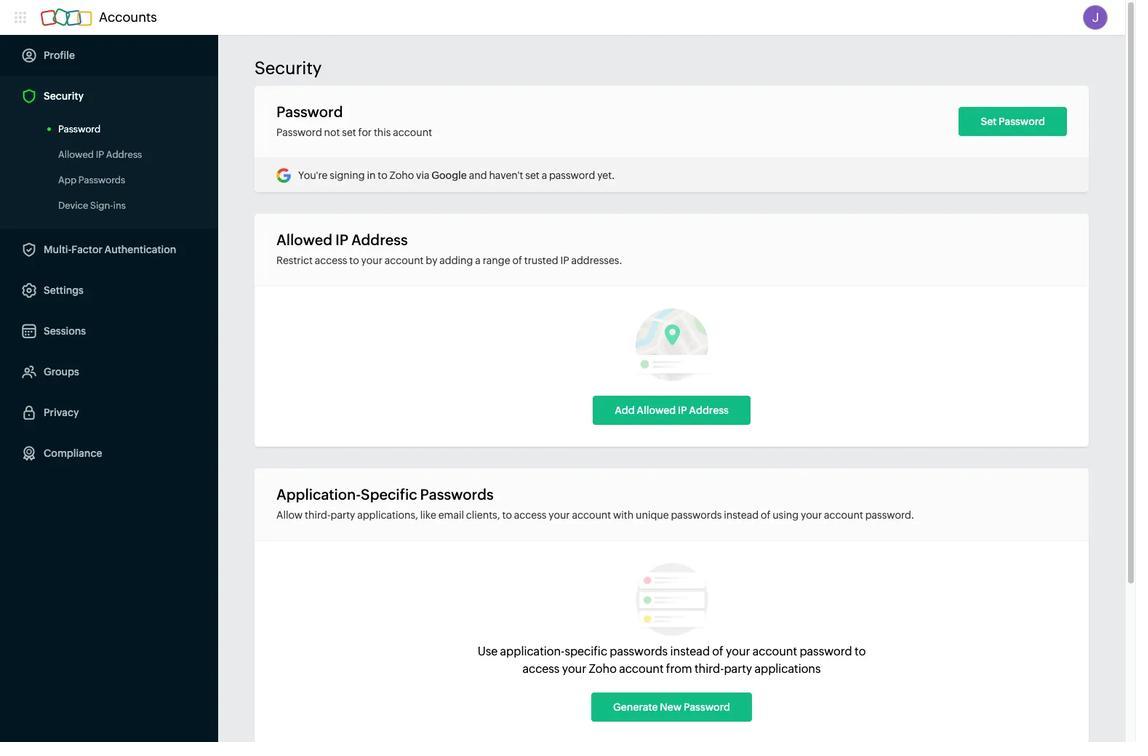 Task type: vqa. For each thing, say whether or not it's contained in the screenshot.
party
yes



Task type: locate. For each thing, give the bounding box(es) containing it.
1 horizontal spatial passwords
[[420, 486, 494, 503]]

0 vertical spatial passwords
[[78, 175, 125, 186]]

allowed
[[58, 149, 94, 160], [276, 231, 332, 248], [637, 404, 676, 416]]

allowed for allowed ip address restrict access to your account by adding a range of trusted ip addresses.
[[276, 231, 332, 248]]

account inside allowed ip address restrict access to your account by adding a range of trusted ip addresses.
[[385, 255, 424, 266]]

0 horizontal spatial of
[[512, 255, 522, 266]]

0 vertical spatial security
[[255, 58, 322, 78]]

a right haven't
[[542, 169, 547, 181]]

set
[[342, 127, 356, 138], [525, 169, 540, 181]]

passwords inside application-specific passwords allow third-party applications, like email clients, to access your account with unique passwords instead of using your account password.
[[671, 509, 722, 521]]

password left not
[[276, 127, 322, 138]]

0 horizontal spatial zoho
[[390, 169, 414, 181]]

access inside allowed ip address restrict access to your account by adding a range of trusted ip addresses.
[[315, 255, 347, 266]]

instead inside application-specific passwords allow third-party applications, like email clients, to access your account with unique passwords instead of using your account password.
[[724, 509, 759, 521]]

privacy
[[44, 407, 79, 418]]

1 horizontal spatial third-
[[695, 662, 724, 676]]

ip right add
[[678, 404, 687, 416]]

1 horizontal spatial instead
[[724, 509, 759, 521]]

0 vertical spatial address
[[106, 149, 142, 160]]

0 horizontal spatial passwords
[[78, 175, 125, 186]]

applications,
[[357, 509, 418, 521]]

multi-factor authentication
[[44, 244, 176, 255]]

ip right the trusted
[[560, 255, 569, 266]]

addresses.
[[571, 255, 622, 266]]

password up the applications
[[800, 645, 852, 658]]

1 vertical spatial instead
[[670, 645, 710, 658]]

to
[[378, 169, 388, 181], [349, 255, 359, 266], [502, 509, 512, 521], [855, 645, 866, 658]]

2 horizontal spatial address
[[689, 404, 729, 416]]

0 vertical spatial instead
[[724, 509, 759, 521]]

passwords
[[78, 175, 125, 186], [420, 486, 494, 503]]

of right range
[[512, 255, 522, 266]]

device
[[58, 200, 88, 211]]

set right haven't
[[525, 169, 540, 181]]

allowed up app
[[58, 149, 94, 160]]

2 vertical spatial of
[[712, 645, 724, 658]]

0 vertical spatial password
[[549, 169, 595, 181]]

a for address
[[475, 255, 481, 266]]

generate new password
[[613, 701, 730, 713]]

and
[[469, 169, 487, 181]]

0 vertical spatial set
[[342, 127, 356, 138]]

0 horizontal spatial security
[[44, 90, 84, 102]]

third- inside application-specific passwords allow third-party applications, like email clients, to access your account with unique passwords instead of using your account password.
[[305, 509, 331, 521]]

passwords inside application-specific passwords allow third-party applications, like email clients, to access your account with unique passwords instead of using your account password.
[[420, 486, 494, 503]]

0 horizontal spatial address
[[106, 149, 142, 160]]

via
[[416, 169, 430, 181]]

password
[[276, 103, 343, 120], [999, 116, 1045, 127], [58, 124, 101, 135], [276, 127, 322, 138], [684, 701, 730, 713]]

0 vertical spatial zoho
[[390, 169, 414, 181]]

1 vertical spatial password
[[800, 645, 852, 658]]

passwords up email
[[420, 486, 494, 503]]

1 vertical spatial party
[[724, 662, 752, 676]]

1 horizontal spatial of
[[712, 645, 724, 658]]

account inside password password not set for this account
[[393, 127, 432, 138]]

0 horizontal spatial passwords
[[610, 645, 668, 658]]

1 horizontal spatial address
[[351, 231, 408, 248]]

account right this
[[393, 127, 432, 138]]

application-
[[500, 645, 565, 658]]

you're
[[298, 169, 328, 181]]

passwords up from on the bottom right
[[610, 645, 668, 658]]

application-
[[276, 486, 361, 503]]

security
[[255, 58, 322, 78], [44, 90, 84, 102]]

2 vertical spatial access
[[523, 662, 560, 676]]

1 vertical spatial set
[[525, 169, 540, 181]]

allowed inside allowed ip address restrict access to your account by adding a range of trusted ip addresses.
[[276, 231, 332, 248]]

of up the generate new password button in the bottom right of the page
[[712, 645, 724, 658]]

a
[[542, 169, 547, 181], [475, 255, 481, 266]]

0 vertical spatial allowed
[[58, 149, 94, 160]]

2 horizontal spatial allowed
[[637, 404, 676, 416]]

passwords inside use application-specific passwords instead of your account password to access your zoho account from third-party applications
[[610, 645, 668, 658]]

1 horizontal spatial party
[[724, 662, 752, 676]]

0 horizontal spatial password
[[549, 169, 595, 181]]

trusted
[[524, 255, 558, 266]]

passwords up "sign-"
[[78, 175, 125, 186]]

zoho
[[390, 169, 414, 181], [589, 662, 617, 676]]

set left for
[[342, 127, 356, 138]]

for
[[358, 127, 372, 138]]

third-
[[305, 509, 331, 521], [695, 662, 724, 676]]

device sign-ins
[[58, 200, 126, 211]]

instead
[[724, 509, 759, 521], [670, 645, 710, 658]]

factor
[[72, 244, 103, 255]]

ip down signing
[[335, 231, 348, 248]]

address for allowed ip address restrict access to your account by adding a range of trusted ip addresses.
[[351, 231, 408, 248]]

authentication
[[104, 244, 176, 255]]

password.
[[865, 509, 914, 521]]

account
[[393, 127, 432, 138], [385, 255, 424, 266], [572, 509, 611, 521], [824, 509, 863, 521], [753, 645, 797, 658], [619, 662, 664, 676]]

adding
[[440, 255, 473, 266]]

party
[[331, 509, 355, 521], [724, 662, 752, 676]]

set
[[981, 116, 997, 127]]

instead up from on the bottom right
[[670, 645, 710, 658]]

1 vertical spatial access
[[514, 509, 547, 521]]

account left by
[[385, 255, 424, 266]]

account up the applications
[[753, 645, 797, 658]]

0 horizontal spatial instead
[[670, 645, 710, 658]]

0 horizontal spatial a
[[475, 255, 481, 266]]

0 vertical spatial access
[[315, 255, 347, 266]]

access right restrict at the left
[[315, 255, 347, 266]]

account left password.
[[824, 509, 863, 521]]

groups
[[44, 366, 79, 378]]

1 horizontal spatial zoho
[[589, 662, 617, 676]]

access
[[315, 255, 347, 266], [514, 509, 547, 521], [523, 662, 560, 676]]

1 vertical spatial passwords
[[610, 645, 668, 658]]

of
[[512, 255, 522, 266], [761, 509, 771, 521], [712, 645, 724, 658]]

password
[[549, 169, 595, 181], [800, 645, 852, 658]]

0 horizontal spatial allowed
[[58, 149, 94, 160]]

account left with at the right bottom
[[572, 509, 611, 521]]

1 vertical spatial of
[[761, 509, 771, 521]]

add allowed ip address button
[[593, 396, 751, 425]]

third- right from on the bottom right
[[695, 662, 724, 676]]

haven't
[[489, 169, 523, 181]]

zoho left via at the top left of the page
[[390, 169, 414, 181]]

ins
[[113, 200, 126, 211]]

a inside allowed ip address restrict access to your account by adding a range of trusted ip addresses.
[[475, 255, 481, 266]]

party left the applications
[[724, 662, 752, 676]]

passwords right unique in the right of the page
[[671, 509, 722, 521]]

zoho down specific
[[589, 662, 617, 676]]

like
[[420, 509, 436, 521]]

1 horizontal spatial a
[[542, 169, 547, 181]]

multi-
[[44, 244, 72, 255]]

1 vertical spatial address
[[351, 231, 408, 248]]

instead inside use application-specific passwords instead of your account password to access your zoho account from third-party applications
[[670, 645, 710, 658]]

this
[[374, 127, 391, 138]]

2 horizontal spatial of
[[761, 509, 771, 521]]

settings
[[44, 284, 84, 296]]

allowed right add
[[637, 404, 676, 416]]

access inside use application-specific passwords instead of your account password to access your zoho account from third-party applications
[[523, 662, 560, 676]]

address inside allowed ip address restrict access to your account by adding a range of trusted ip addresses.
[[351, 231, 408, 248]]

0 horizontal spatial third-
[[305, 509, 331, 521]]

ip up app passwords
[[96, 149, 104, 160]]

to inside allowed ip address restrict access to your account by adding a range of trusted ip addresses.
[[349, 255, 359, 266]]

password left yet.
[[549, 169, 595, 181]]

of left using on the bottom right of the page
[[761, 509, 771, 521]]

of inside application-specific passwords allow third-party applications, like email clients, to access your account with unique passwords instead of using your account password.
[[761, 509, 771, 521]]

1 vertical spatial third-
[[695, 662, 724, 676]]

access down application-
[[523, 662, 560, 676]]

1 vertical spatial passwords
[[420, 486, 494, 503]]

party down application-
[[331, 509, 355, 521]]

password right new
[[684, 701, 730, 713]]

0 vertical spatial third-
[[305, 509, 331, 521]]

a left range
[[475, 255, 481, 266]]

0 vertical spatial passwords
[[671, 509, 722, 521]]

application-specific passwords allow third-party applications, like email clients, to access your account with unique passwords instead of using your account password.
[[276, 486, 914, 521]]

1 vertical spatial a
[[475, 255, 481, 266]]

1 horizontal spatial set
[[525, 169, 540, 181]]

1 horizontal spatial passwords
[[671, 509, 722, 521]]

signing
[[330, 169, 365, 181]]

2 vertical spatial allowed
[[637, 404, 676, 416]]

ip
[[96, 149, 104, 160], [335, 231, 348, 248], [560, 255, 569, 266], [678, 404, 687, 416]]

2 vertical spatial address
[[689, 404, 729, 416]]

allow
[[276, 509, 303, 521]]

third- down application-
[[305, 509, 331, 521]]

0 horizontal spatial party
[[331, 509, 355, 521]]

1 vertical spatial allowed
[[276, 231, 332, 248]]

access right clients,
[[514, 509, 547, 521]]

party inside use application-specific passwords instead of your account password to access your zoho account from third-party applications
[[724, 662, 752, 676]]

0 vertical spatial of
[[512, 255, 522, 266]]

using
[[773, 509, 799, 521]]

from
[[666, 662, 692, 676]]

address
[[106, 149, 142, 160], [351, 231, 408, 248], [689, 404, 729, 416]]

instead left using on the bottom right of the page
[[724, 509, 759, 521]]

address for allowed ip address
[[106, 149, 142, 160]]

password right set
[[999, 116, 1045, 127]]

specific
[[565, 645, 607, 658]]

0 vertical spatial a
[[542, 169, 547, 181]]

your
[[361, 255, 383, 266], [549, 509, 570, 521], [801, 509, 822, 521], [726, 645, 750, 658], [562, 662, 586, 676]]

0 horizontal spatial set
[[342, 127, 356, 138]]

compliance
[[44, 447, 102, 459]]

0 vertical spatial party
[[331, 509, 355, 521]]

accounts
[[99, 9, 157, 25]]

1 vertical spatial zoho
[[589, 662, 617, 676]]

1 horizontal spatial allowed
[[276, 231, 332, 248]]

1 horizontal spatial password
[[800, 645, 852, 658]]

passwords
[[671, 509, 722, 521], [610, 645, 668, 658]]

allowed up restrict at the left
[[276, 231, 332, 248]]



Task type: describe. For each thing, give the bounding box(es) containing it.
email
[[438, 509, 464, 521]]

sign-
[[90, 200, 113, 211]]

with
[[613, 509, 634, 521]]

password inside button
[[999, 116, 1045, 127]]

use
[[478, 645, 498, 658]]

password up not
[[276, 103, 343, 120]]

1 vertical spatial security
[[44, 90, 84, 102]]

party inside application-specific passwords allow third-party applications, like email clients, to access your account with unique passwords instead of using your account password.
[[331, 509, 355, 521]]

address inside button
[[689, 404, 729, 416]]

you're signing in to zoho via google and haven't set a password yet.
[[298, 169, 615, 181]]

password up allowed ip address
[[58, 124, 101, 135]]

profile
[[44, 49, 75, 61]]

account left from on the bottom right
[[619, 662, 664, 676]]

your inside allowed ip address restrict access to your account by adding a range of trusted ip addresses.
[[361, 255, 383, 266]]

to inside application-specific passwords allow third-party applications, like email clients, to access your account with unique passwords instead of using your account password.
[[502, 509, 512, 521]]

clients,
[[466, 509, 500, 521]]

yet.
[[597, 169, 615, 181]]

password inside button
[[684, 701, 730, 713]]

third- inside use application-specific passwords instead of your account password to access your zoho account from third-party applications
[[695, 662, 724, 676]]

set password
[[981, 116, 1045, 127]]

allowed inside button
[[637, 404, 676, 416]]

by
[[426, 255, 438, 266]]

sessions
[[44, 325, 86, 337]]

add
[[615, 404, 635, 416]]

allowed ip address
[[58, 149, 142, 160]]

applications
[[755, 662, 821, 676]]

unique
[[636, 509, 669, 521]]

new
[[660, 701, 682, 713]]

of inside allowed ip address restrict access to your account by adding a range of trusted ip addresses.
[[512, 255, 522, 266]]

set inside password password not set for this account
[[342, 127, 356, 138]]

add allowed ip address
[[615, 404, 729, 416]]

allowed ip address restrict access to your account by adding a range of trusted ip addresses.
[[276, 231, 622, 266]]

not
[[324, 127, 340, 138]]

generate new password button
[[591, 693, 752, 722]]

1 horizontal spatial security
[[255, 58, 322, 78]]

specific
[[361, 486, 417, 503]]

app passwords
[[58, 175, 125, 186]]

app
[[58, 175, 77, 186]]

range
[[483, 255, 510, 266]]

restrict
[[276, 255, 313, 266]]

google
[[432, 169, 467, 181]]

access inside application-specific passwords allow third-party applications, like email clients, to access your account with unique passwords instead of using your account password.
[[514, 509, 547, 521]]

generate
[[613, 701, 658, 713]]

zoho inside use application-specific passwords instead of your account password to access your zoho account from third-party applications
[[589, 662, 617, 676]]

password inside use application-specific passwords instead of your account password to access your zoho account from third-party applications
[[800, 645, 852, 658]]

of inside use application-specific passwords instead of your account password to access your zoho account from third-party applications
[[712, 645, 724, 658]]

set password button
[[959, 107, 1067, 136]]

a for in
[[542, 169, 547, 181]]

password password not set for this account
[[276, 103, 432, 138]]

allowed for allowed ip address
[[58, 149, 94, 160]]

use application-specific passwords instead of your account password to access your zoho account from third-party applications
[[478, 645, 866, 676]]

in
[[367, 169, 376, 181]]

ip inside button
[[678, 404, 687, 416]]

to inside use application-specific passwords instead of your account password to access your zoho account from third-party applications
[[855, 645, 866, 658]]



